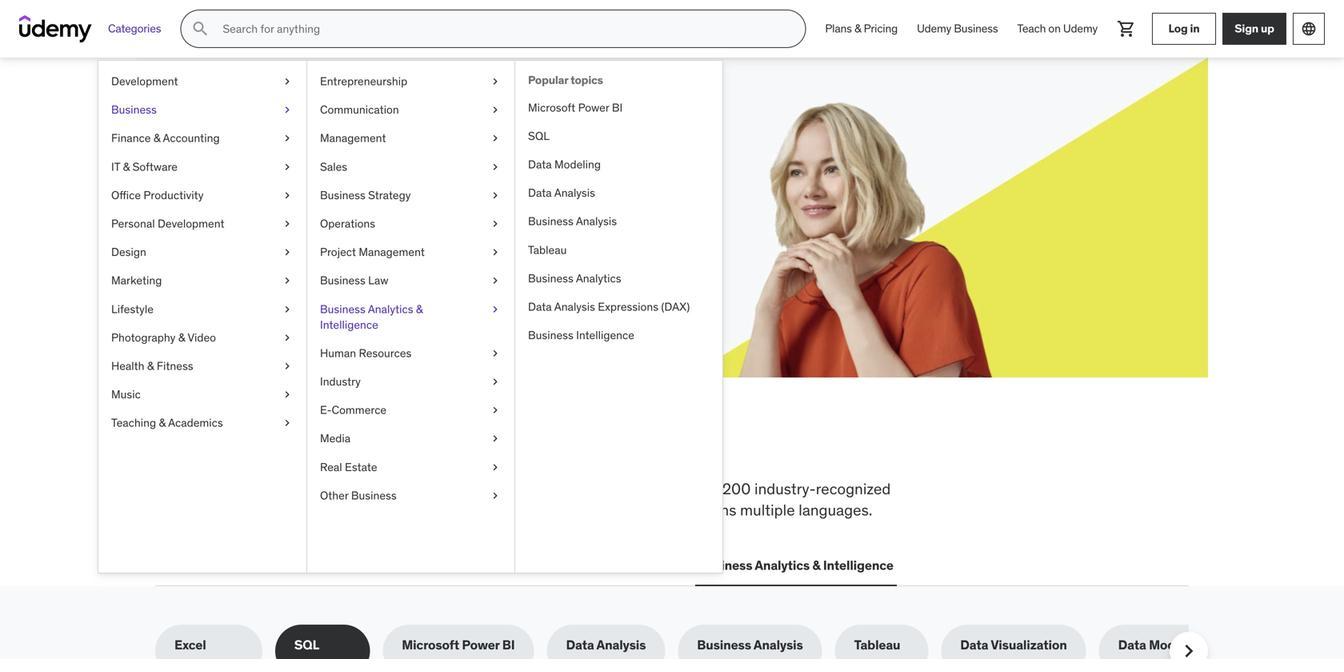 Task type: describe. For each thing, give the bounding box(es) containing it.
accounting
[[163, 131, 220, 145]]

plans & pricing link
[[816, 10, 908, 48]]

business analysis link
[[515, 207, 723, 236]]

data analysis inside "topic filters" element
[[566, 637, 646, 654]]

1 vertical spatial management
[[359, 245, 425, 259]]

entrepreneurship
[[320, 74, 408, 88]]

microsoft power bi link
[[515, 93, 723, 122]]

science
[[518, 558, 565, 574]]

data modeling link
[[515, 150, 723, 179]]

microsoft power bi inside "topic filters" element
[[402, 637, 515, 654]]

data analysis link
[[515, 179, 723, 207]]

health
[[111, 359, 145, 373]]

starting
[[422, 167, 469, 183]]

business analysis inside business analytics & intelligence element
[[528, 214, 617, 229]]

it for it certifications
[[287, 558, 298, 574]]

& for academics
[[159, 416, 166, 430]]

xsmall image for communication
[[489, 102, 502, 118]]

xsmall image for human resources
[[489, 346, 502, 361]]

critical
[[220, 479, 265, 499]]

15.
[[329, 185, 344, 201]]

design link
[[98, 238, 307, 267]]

office
[[111, 188, 141, 202]]

leadership button
[[398, 547, 471, 585]]

teaching & academics link
[[98, 409, 307, 438]]

business analytics link
[[515, 264, 723, 293]]

development for personal
[[158, 216, 225, 231]]

commerce
[[332, 403, 387, 418]]

analysis for data analysis link
[[554, 186, 595, 200]]

log in
[[1169, 21, 1200, 36]]

log in link
[[1153, 13, 1217, 45]]

music
[[111, 387, 141, 402]]

teach
[[1018, 21, 1046, 36]]

rounded
[[428, 501, 485, 520]]

over
[[690, 479, 719, 499]]

e-commerce
[[320, 403, 387, 418]]

software
[[133, 160, 178, 174]]

xsmall image for photography & video
[[281, 330, 294, 346]]

business intelligence
[[528, 328, 635, 343]]

development for web
[[188, 558, 268, 574]]

0 vertical spatial management
[[320, 131, 386, 145]]

professional
[[488, 501, 571, 520]]

sql inside "topic filters" element
[[294, 637, 319, 654]]

xsmall image for health & fitness
[[281, 359, 294, 374]]

xsmall image for project management
[[489, 245, 502, 260]]

bi inside "topic filters" element
[[502, 637, 515, 654]]

$12.99
[[213, 185, 252, 201]]

human resources
[[320, 346, 412, 361]]

business inside button
[[699, 558, 753, 574]]

xsmall image for lifestyle
[[281, 302, 294, 317]]

communication for communication button
[[584, 558, 679, 574]]

project
[[320, 245, 356, 259]]

skills
[[213, 127, 285, 160]]

shopping cart with 0 items image
[[1117, 19, 1137, 38]]

academics
[[168, 416, 223, 430]]

languages.
[[799, 501, 873, 520]]

xsmall image for other business
[[489, 488, 502, 504]]

communication link
[[307, 96, 515, 124]]

power inside business analytics & intelligence element
[[578, 100, 610, 115]]

course.
[[378, 167, 419, 183]]

need
[[421, 427, 498, 468]]

skills for your future expand your potential with a course. starting at just $12.99 through dec 15.
[[213, 127, 507, 201]]

human resources link
[[307, 339, 515, 368]]

finance
[[111, 131, 151, 145]]

data science button
[[484, 547, 568, 585]]

business analytics & intelligence element
[[515, 61, 723, 573]]

xsmall image for entrepreneurship
[[489, 74, 502, 89]]

sign
[[1235, 21, 1259, 36]]

teaching
[[111, 416, 156, 430]]

business analytics & intelligence button
[[695, 547, 897, 585]]

plans
[[825, 21, 852, 36]]

sql inside business analytics & intelligence element
[[528, 129, 550, 143]]

xsmall image for business strategy
[[489, 188, 502, 203]]

human
[[320, 346, 356, 361]]

intelligence for business analytics & intelligence button
[[824, 558, 894, 574]]

analysis for business analysis link
[[576, 214, 617, 229]]

data science
[[487, 558, 565, 574]]

web development
[[158, 558, 268, 574]]

(dax)
[[662, 300, 690, 314]]

place
[[605, 427, 688, 468]]

xsmall image for business
[[281, 102, 294, 118]]

resources
[[359, 346, 412, 361]]

data analysis expressions (dax) link
[[515, 293, 723, 321]]

photography & video link
[[98, 324, 307, 352]]

next image
[[1177, 639, 1202, 660]]

for inside covering critical workplace skills to technical topics, including prep content for over 200 industry-recognized certifications, our catalog supports well-rounded professional development and spans multiple languages.
[[668, 479, 686, 499]]

modeling inside business analytics & intelligence element
[[555, 157, 601, 172]]

0 vertical spatial development
[[111, 74, 178, 88]]

xsmall image for teaching & academics
[[281, 416, 294, 431]]

operations
[[320, 216, 376, 231]]

business link
[[98, 96, 307, 124]]

design
[[111, 245, 146, 259]]

finance & accounting
[[111, 131, 220, 145]]

real estate link
[[307, 453, 515, 482]]

data modeling inside "topic filters" element
[[1119, 637, 1205, 654]]

industry link
[[307, 368, 515, 396]]

through
[[255, 185, 300, 201]]

skills inside covering critical workplace skills to technical topics, including prep content for over 200 industry-recognized certifications, our catalog supports well-rounded professional development and spans multiple languages.
[[343, 479, 377, 499]]

covering
[[155, 479, 216, 499]]

categories button
[[98, 10, 171, 48]]

xsmall image for management
[[489, 131, 502, 146]]

it for it & software
[[111, 160, 120, 174]]

udemy business
[[917, 21, 999, 36]]

choose a language image
[[1301, 21, 1318, 37]]

media
[[320, 432, 351, 446]]

0 vertical spatial skills
[[265, 427, 352, 468]]

finance & accounting link
[[98, 124, 307, 153]]

Search for anything text field
[[220, 15, 786, 42]]

xsmall image for real estate
[[489, 460, 502, 475]]

& for fitness
[[147, 359, 154, 373]]

& for accounting
[[154, 131, 160, 145]]

xsmall image for finance & accounting
[[281, 131, 294, 146]]

personal development
[[111, 216, 225, 231]]

xsmall image for business analytics & intelligence
[[489, 302, 502, 317]]

including
[[511, 479, 573, 499]]

xsmall image for sales
[[489, 159, 502, 175]]

xsmall image for marketing
[[281, 273, 294, 289]]

on
[[1049, 21, 1061, 36]]

photography & video
[[111, 330, 216, 345]]

real estate
[[320, 460, 377, 475]]

log
[[1169, 21, 1188, 36]]

health & fitness
[[111, 359, 193, 373]]

xsmall image for media
[[489, 431, 502, 447]]

project management link
[[307, 238, 515, 267]]

it & software link
[[98, 153, 307, 181]]

xsmall image for e-commerce
[[489, 403, 502, 418]]

analytics for business analytics & intelligence link
[[368, 302, 413, 316]]

sign up
[[1235, 21, 1275, 36]]

bi inside business analytics & intelligence element
[[612, 100, 623, 115]]

the
[[208, 427, 259, 468]]

multiple
[[740, 501, 795, 520]]

it & software
[[111, 160, 178, 174]]

it certifications button
[[284, 547, 385, 585]]

business strategy
[[320, 188, 411, 202]]

power inside "topic filters" element
[[462, 637, 500, 654]]

& for software
[[123, 160, 130, 174]]



Task type: locate. For each thing, give the bounding box(es) containing it.
1 vertical spatial microsoft
[[402, 637, 459, 654]]

business analysis inside "topic filters" element
[[697, 637, 803, 654]]

& right the teaching
[[159, 416, 166, 430]]

xsmall image for operations
[[489, 216, 502, 232]]

1 vertical spatial bi
[[502, 637, 515, 654]]

data modeling inside business analytics & intelligence element
[[528, 157, 601, 172]]

data analysis inside business analytics & intelligence element
[[528, 186, 595, 200]]

your up through
[[259, 167, 284, 183]]

potential
[[287, 167, 337, 183]]

in up including
[[504, 427, 535, 468]]

xsmall image for it & software
[[281, 159, 294, 175]]

intelligence up human
[[320, 318, 378, 332]]

communication for communication link
[[320, 103, 399, 117]]

for
[[289, 127, 327, 160], [668, 479, 686, 499]]

intelligence down data analysis expressions (dax)
[[576, 328, 635, 343]]

xsmall image inside teaching & academics "link"
[[281, 416, 294, 431]]

microsoft
[[528, 100, 576, 115], [402, 637, 459, 654]]

1 vertical spatial microsoft power bi
[[402, 637, 515, 654]]

& right health
[[147, 359, 154, 373]]

web development button
[[155, 547, 271, 585]]

1 horizontal spatial it
[[287, 558, 298, 574]]

xsmall image inside 'business law' link
[[489, 273, 502, 289]]

2 vertical spatial analytics
[[755, 558, 810, 574]]

development down categories dropdown button
[[111, 74, 178, 88]]

xsmall image for business law
[[489, 273, 502, 289]]

popular
[[528, 73, 568, 87]]

1 vertical spatial your
[[259, 167, 284, 183]]

data analysis
[[528, 186, 595, 200], [566, 637, 646, 654]]

0 horizontal spatial microsoft power bi
[[402, 637, 515, 654]]

strategy
[[368, 188, 411, 202]]

skills down e-
[[265, 427, 352, 468]]

modeling inside "topic filters" element
[[1149, 637, 1205, 654]]

1 horizontal spatial sql
[[528, 129, 550, 143]]

xsmall image inside lifestyle link
[[281, 302, 294, 317]]

plans & pricing
[[825, 21, 898, 36]]

marketing link
[[98, 267, 307, 295]]

analytics inside button
[[755, 558, 810, 574]]

topic filters element
[[155, 625, 1225, 660]]

communication down development
[[584, 558, 679, 574]]

sales link
[[307, 153, 515, 181]]

business analytics & intelligence up human resources
[[320, 302, 423, 332]]

& for video
[[178, 330, 185, 345]]

microsoft down leadership button
[[402, 637, 459, 654]]

it up office
[[111, 160, 120, 174]]

in
[[1191, 21, 1200, 36], [504, 427, 535, 468]]

0 horizontal spatial it
[[111, 160, 120, 174]]

operations link
[[307, 210, 515, 238]]

analytics down law
[[368, 302, 413, 316]]

development right web
[[188, 558, 268, 574]]

1 horizontal spatial microsoft power bi
[[528, 100, 623, 115]]

law
[[368, 273, 389, 288]]

xsmall image inside health & fitness link
[[281, 359, 294, 374]]

development inside button
[[188, 558, 268, 574]]

dec
[[303, 185, 326, 201]]

xsmall image for industry
[[489, 374, 502, 390]]

skills up supports
[[343, 479, 377, 499]]

communication button
[[581, 547, 683, 585]]

a
[[368, 167, 375, 183]]

xsmall image inside other business link
[[489, 488, 502, 504]]

in right log
[[1191, 21, 1200, 36]]

1 vertical spatial data modeling
[[1119, 637, 1205, 654]]

1 vertical spatial business analysis
[[697, 637, 803, 654]]

xsmall image inside entrepreneurship link
[[489, 74, 502, 89]]

up
[[1261, 21, 1275, 36]]

project management
[[320, 245, 425, 259]]

business inside "topic filters" element
[[697, 637, 752, 654]]

xsmall image inside business link
[[281, 102, 294, 118]]

analytics for business analytics & intelligence button
[[755, 558, 810, 574]]

1 vertical spatial for
[[668, 479, 686, 499]]

data analysis expressions (dax)
[[528, 300, 690, 314]]

xsmall image for office productivity
[[281, 188, 294, 203]]

communication inside button
[[584, 558, 679, 574]]

popular topics
[[528, 73, 603, 87]]

&
[[855, 21, 862, 36], [154, 131, 160, 145], [123, 160, 130, 174], [416, 302, 423, 316], [178, 330, 185, 345], [147, 359, 154, 373], [159, 416, 166, 430], [813, 558, 821, 574]]

submit search image
[[191, 19, 210, 38]]

topics
[[571, 73, 603, 87]]

0 horizontal spatial power
[[462, 637, 500, 654]]

udemy right the pricing
[[917, 21, 952, 36]]

spans
[[697, 501, 737, 520]]

xsmall image inside business analytics & intelligence link
[[489, 302, 502, 317]]

xsmall image inside e-commerce link
[[489, 403, 502, 418]]

udemy
[[917, 21, 952, 36], [1064, 21, 1098, 36]]

xsmall image inside it & software link
[[281, 159, 294, 175]]

0 vertical spatial sql
[[528, 129, 550, 143]]

1 vertical spatial business analytics & intelligence
[[699, 558, 894, 574]]

udemy business link
[[908, 10, 1008, 48]]

management up sales
[[320, 131, 386, 145]]

1 horizontal spatial data modeling
[[1119, 637, 1205, 654]]

1 vertical spatial sql
[[294, 637, 319, 654]]

0 horizontal spatial intelligence
[[320, 318, 378, 332]]

marketing
[[111, 273, 162, 288]]

& down languages.
[[813, 558, 821, 574]]

xsmall image inside office productivity link
[[281, 188, 294, 203]]

microsoft down popular
[[528, 100, 576, 115]]

& inside button
[[813, 558, 821, 574]]

personal
[[111, 216, 155, 231]]

1 vertical spatial power
[[462, 637, 500, 654]]

analysis for the "data analysis expressions (dax)" link
[[554, 300, 595, 314]]

0 vertical spatial tableau
[[528, 243, 567, 257]]

for up and
[[668, 479, 686, 499]]

business
[[954, 21, 999, 36], [111, 103, 157, 117], [320, 188, 366, 202], [528, 214, 574, 229], [528, 271, 574, 286], [320, 273, 366, 288], [320, 302, 366, 316], [528, 328, 574, 343], [351, 489, 397, 503], [699, 558, 753, 574], [697, 637, 752, 654]]

0 horizontal spatial business analysis
[[528, 214, 617, 229]]

prep
[[577, 479, 608, 499]]

tableau inside business analytics & intelligence element
[[528, 243, 567, 257]]

it
[[111, 160, 120, 174], [287, 558, 298, 574]]

0 vertical spatial business analytics & intelligence
[[320, 302, 423, 332]]

business intelligence link
[[515, 321, 723, 350]]

1 horizontal spatial udemy
[[1064, 21, 1098, 36]]

power
[[578, 100, 610, 115], [462, 637, 500, 654]]

xsmall image for development
[[281, 74, 294, 89]]

data inside button
[[487, 558, 515, 574]]

intelligence inside button
[[824, 558, 894, 574]]

2 vertical spatial development
[[188, 558, 268, 574]]

business analytics
[[528, 271, 622, 286]]

0 vertical spatial power
[[578, 100, 610, 115]]

xsmall image inside sales link
[[489, 159, 502, 175]]

2 horizontal spatial intelligence
[[824, 558, 894, 574]]

all
[[155, 427, 202, 468]]

xsmall image inside design link
[[281, 245, 294, 260]]

your
[[332, 127, 390, 160], [259, 167, 284, 183]]

business inside business analytics & intelligence
[[320, 302, 366, 316]]

categories
[[108, 21, 161, 36]]

0 vertical spatial microsoft
[[528, 100, 576, 115]]

with
[[340, 167, 365, 183]]

1 horizontal spatial microsoft
[[528, 100, 576, 115]]

0 vertical spatial analytics
[[576, 271, 622, 286]]

& down 'business law' link
[[416, 302, 423, 316]]

& inside 'link'
[[154, 131, 160, 145]]

1 horizontal spatial your
[[332, 127, 390, 160]]

xsmall image inside development link
[[281, 74, 294, 89]]

1 udemy from the left
[[917, 21, 952, 36]]

development down office productivity link
[[158, 216, 225, 231]]

xsmall image inside finance & accounting 'link'
[[281, 131, 294, 146]]

1 vertical spatial data analysis
[[566, 637, 646, 654]]

0 horizontal spatial tableau
[[528, 243, 567, 257]]

to
[[380, 479, 394, 499]]

it certifications
[[287, 558, 382, 574]]

other business
[[320, 489, 397, 503]]

1 horizontal spatial business analysis
[[697, 637, 803, 654]]

xsmall image for design
[[281, 245, 294, 260]]

business analytics & intelligence for business analytics & intelligence link
[[320, 302, 423, 332]]

xsmall image inside the management link
[[489, 131, 502, 146]]

just
[[486, 167, 507, 183]]

xsmall image inside the personal development link
[[281, 216, 294, 232]]

lifestyle link
[[98, 295, 307, 324]]

0 vertical spatial business analysis
[[528, 214, 617, 229]]

management up law
[[359, 245, 425, 259]]

0 horizontal spatial udemy
[[917, 21, 952, 36]]

business analytics & intelligence for business analytics & intelligence button
[[699, 558, 894, 574]]

0 vertical spatial in
[[1191, 21, 1200, 36]]

1 horizontal spatial power
[[578, 100, 610, 115]]

microsoft inside microsoft power bi link
[[528, 100, 576, 115]]

microsoft inside "topic filters" element
[[402, 637, 459, 654]]

analytics down multiple
[[755, 558, 810, 574]]

xsmall image inside music link
[[281, 387, 294, 403]]

1 horizontal spatial intelligence
[[576, 328, 635, 343]]

expand
[[213, 167, 256, 183]]

and
[[668, 501, 693, 520]]

management
[[320, 131, 386, 145], [359, 245, 425, 259]]

1 vertical spatial development
[[158, 216, 225, 231]]

xsmall image inside operations link
[[489, 216, 502, 232]]

it inside button
[[287, 558, 298, 574]]

0 horizontal spatial communication
[[320, 103, 399, 117]]

development
[[575, 501, 664, 520]]

0 vertical spatial data modeling
[[528, 157, 601, 172]]

0 horizontal spatial bi
[[502, 637, 515, 654]]

xsmall image inside photography & video link
[[281, 330, 294, 346]]

1 horizontal spatial modeling
[[1149, 637, 1205, 654]]

1 vertical spatial skills
[[343, 479, 377, 499]]

analytics inside business analytics & intelligence
[[368, 302, 413, 316]]

well-
[[395, 501, 428, 520]]

analytics up data analysis expressions (dax)
[[576, 271, 622, 286]]

intelligence inside business analytics & intelligence
[[320, 318, 378, 332]]

catalog
[[277, 501, 327, 520]]

0 vertical spatial microsoft power bi
[[528, 100, 623, 115]]

& up office
[[123, 160, 130, 174]]

0 vertical spatial for
[[289, 127, 327, 160]]

xsmall image inside human resources link
[[489, 346, 502, 361]]

expressions
[[598, 300, 659, 314]]

productivity
[[144, 188, 204, 202]]

0 horizontal spatial data modeling
[[528, 157, 601, 172]]

xsmall image for personal development
[[281, 216, 294, 232]]

1 vertical spatial it
[[287, 558, 298, 574]]

xsmall image inside "real estate" link
[[489, 460, 502, 475]]

0 horizontal spatial modeling
[[555, 157, 601, 172]]

xsmall image inside communication link
[[489, 102, 502, 118]]

intelligence for business analytics & intelligence link
[[320, 318, 378, 332]]

for inside skills for your future expand your potential with a course. starting at just $12.99 through dec 15.
[[289, 127, 327, 160]]

intelligence
[[320, 318, 378, 332], [576, 328, 635, 343], [824, 558, 894, 574]]

xsmall image inside project management link
[[489, 245, 502, 260]]

0 horizontal spatial business analytics & intelligence
[[320, 302, 423, 332]]

other business link
[[307, 482, 515, 510]]

2 horizontal spatial analytics
[[755, 558, 810, 574]]

1 horizontal spatial business analytics & intelligence
[[699, 558, 894, 574]]

0 horizontal spatial in
[[504, 427, 535, 468]]

& for pricing
[[855, 21, 862, 36]]

recognized
[[816, 479, 891, 499]]

1 horizontal spatial bi
[[612, 100, 623, 115]]

1 horizontal spatial tableau
[[855, 637, 901, 654]]

& right plans
[[855, 21, 862, 36]]

it left certifications
[[287, 558, 298, 574]]

xsmall image inside marketing link
[[281, 273, 294, 289]]

entrepreneurship link
[[307, 67, 515, 96]]

excel
[[174, 637, 206, 654]]

sign up link
[[1223, 13, 1287, 45]]

udemy right on
[[1064, 21, 1098, 36]]

xsmall image for music
[[281, 387, 294, 403]]

xsmall image inside business strategy link
[[489, 188, 502, 203]]

business analytics & intelligence inside button
[[699, 558, 894, 574]]

industry
[[320, 375, 361, 389]]

intelligence down languages.
[[824, 558, 894, 574]]

covering critical workplace skills to technical topics, including prep content for over 200 industry-recognized certifications, our catalog supports well-rounded professional development and spans multiple languages.
[[155, 479, 891, 520]]

business analytics & intelligence down multiple
[[699, 558, 894, 574]]

0 horizontal spatial analytics
[[368, 302, 413, 316]]

0 vertical spatial your
[[332, 127, 390, 160]]

xsmall image inside "industry" link
[[489, 374, 502, 390]]

lifestyle
[[111, 302, 154, 316]]

0 vertical spatial bi
[[612, 100, 623, 115]]

1 horizontal spatial in
[[1191, 21, 1200, 36]]

analytics for the business analytics link
[[576, 271, 622, 286]]

& left video
[[178, 330, 185, 345]]

2 udemy from the left
[[1064, 21, 1098, 36]]

other
[[320, 489, 349, 503]]

0 vertical spatial modeling
[[555, 157, 601, 172]]

0 horizontal spatial for
[[289, 127, 327, 160]]

1 horizontal spatial for
[[668, 479, 686, 499]]

for up potential
[[289, 127, 327, 160]]

0 vertical spatial data analysis
[[528, 186, 595, 200]]

0 horizontal spatial your
[[259, 167, 284, 183]]

tableau link
[[515, 236, 723, 264]]

0 vertical spatial communication
[[320, 103, 399, 117]]

xsmall image inside media link
[[489, 431, 502, 447]]

at
[[472, 167, 483, 183]]

microsoft power bi inside business analytics & intelligence element
[[528, 100, 623, 115]]

your up with
[[332, 127, 390, 160]]

microsoft power bi
[[528, 100, 623, 115], [402, 637, 515, 654]]

1 horizontal spatial communication
[[584, 558, 679, 574]]

1 vertical spatial modeling
[[1149, 637, 1205, 654]]

sql
[[528, 129, 550, 143], [294, 637, 319, 654]]

business analysis
[[528, 214, 617, 229], [697, 637, 803, 654]]

& right finance
[[154, 131, 160, 145]]

e-
[[320, 403, 332, 418]]

1 horizontal spatial analytics
[[576, 271, 622, 286]]

1 vertical spatial communication
[[584, 558, 679, 574]]

fitness
[[157, 359, 193, 373]]

xsmall image
[[281, 74, 294, 89], [489, 74, 502, 89], [489, 102, 502, 118], [281, 131, 294, 146], [281, 159, 294, 175], [281, 188, 294, 203], [489, 188, 502, 203], [281, 216, 294, 232], [281, 245, 294, 260], [489, 245, 502, 260], [489, 273, 502, 289], [489, 302, 502, 317], [281, 330, 294, 346], [489, 346, 502, 361], [489, 374, 502, 390], [281, 387, 294, 403], [489, 403, 502, 418], [281, 416, 294, 431], [489, 431, 502, 447], [489, 488, 502, 504]]

communication down entrepreneurship
[[320, 103, 399, 117]]

leadership
[[401, 558, 468, 574]]

udemy image
[[19, 15, 92, 42]]

0 horizontal spatial microsoft
[[402, 637, 459, 654]]

pricing
[[864, 21, 898, 36]]

xsmall image
[[281, 102, 294, 118], [489, 131, 502, 146], [489, 159, 502, 175], [489, 216, 502, 232], [281, 273, 294, 289], [281, 302, 294, 317], [281, 359, 294, 374], [489, 460, 502, 475]]

tableau inside "topic filters" element
[[855, 637, 901, 654]]

web
[[158, 558, 186, 574]]

1 vertical spatial in
[[504, 427, 535, 468]]

sales
[[320, 160, 347, 174]]

1 vertical spatial tableau
[[855, 637, 901, 654]]

& inside business analytics & intelligence
[[416, 302, 423, 316]]

visualization
[[991, 637, 1068, 654]]

1 vertical spatial analytics
[[368, 302, 413, 316]]

0 vertical spatial it
[[111, 160, 120, 174]]

& inside "link"
[[159, 416, 166, 430]]

0 horizontal spatial sql
[[294, 637, 319, 654]]



Task type: vqa. For each thing, say whether or not it's contained in the screenshot.
Bootcamp
no



